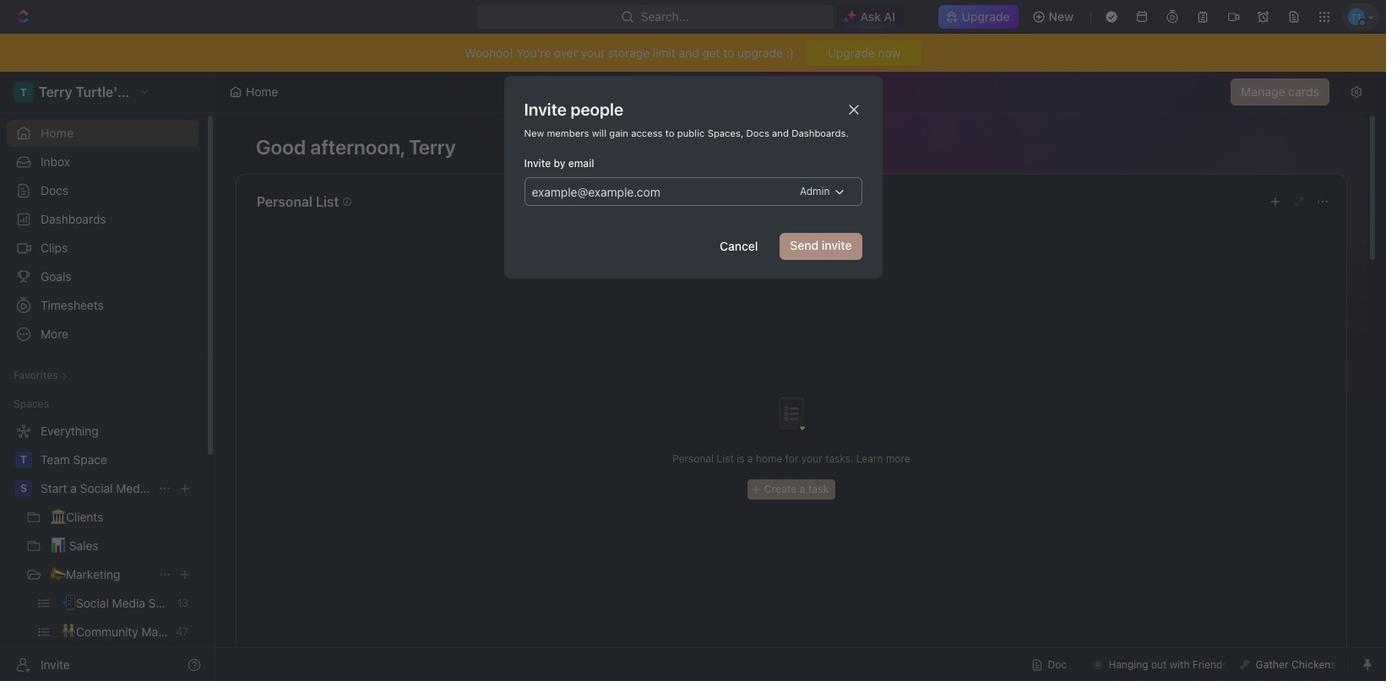 Task type: vqa. For each thing, say whether or not it's contained in the screenshot.
tree
yes



Task type: describe. For each thing, give the bounding box(es) containing it.
Email, comma or space separated text field
[[527, 178, 794, 205]]

tree inside sidebar navigation
[[7, 418, 199, 682]]



Task type: locate. For each thing, give the bounding box(es) containing it.
start a social media marketing agency, , element
[[15, 481, 32, 498]]

tree
[[7, 418, 199, 682]]

sidebar navigation
[[0, 72, 215, 682]]

drumstick bite image
[[1241, 660, 1251, 671]]



